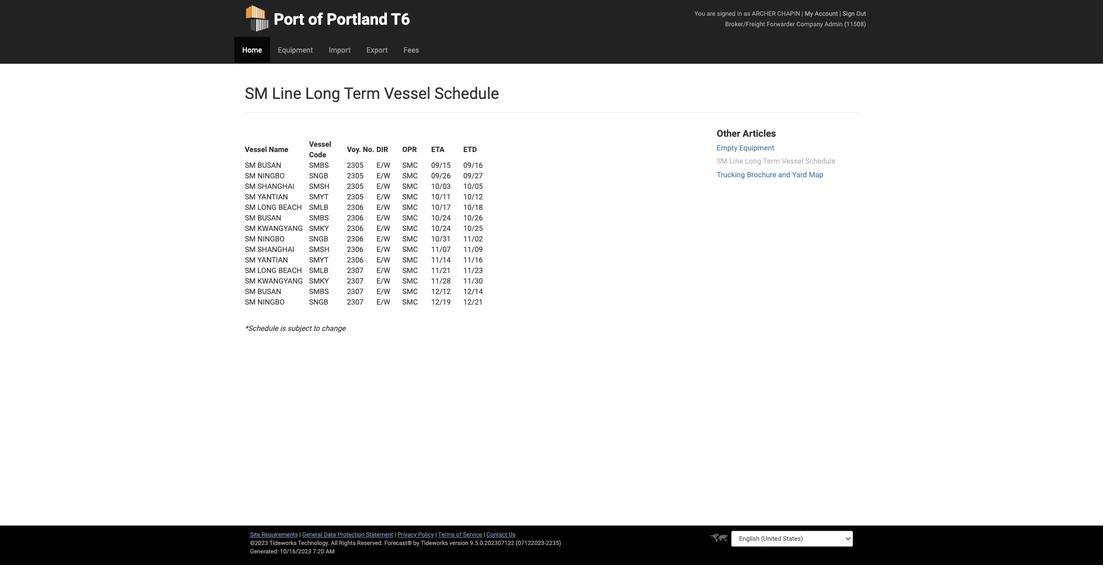 Task type: describe. For each thing, give the bounding box(es) containing it.
home
[[242, 46, 262, 54]]

12/21
[[463, 298, 483, 306]]

am
[[326, 549, 335, 555]]

signed
[[717, 10, 736, 17]]

vessel code
[[309, 140, 331, 159]]

sign out link
[[843, 10, 866, 17]]

sm yantian for 2305
[[245, 193, 288, 201]]

voy. no. dir
[[347, 145, 388, 154]]

forecast®
[[384, 540, 412, 547]]

subject
[[287, 324, 311, 333]]

e/w for 12/14
[[376, 287, 390, 296]]

10/11
[[431, 193, 451, 201]]

smlb for 2307
[[309, 266, 328, 275]]

sm for 11/16
[[245, 256, 256, 264]]

equipment inside equipment dropdown button
[[278, 46, 313, 54]]

trucking brochure and yard map link
[[717, 170, 823, 179]]

busan for 2306
[[257, 214, 281, 222]]

smbs for 2306
[[309, 214, 329, 222]]

smc for 10/25
[[402, 224, 418, 233]]

smyt for 2306
[[309, 256, 329, 264]]

10/18
[[463, 203, 483, 212]]

9.5.0.202307122
[[470, 540, 514, 547]]

10/31
[[431, 235, 451, 243]]

0 vertical spatial schedule
[[435, 84, 499, 103]]

other articles empty equipment sm line long term vessel schedule trucking brochure and yard map
[[717, 128, 835, 179]]

*schedule
[[245, 324, 278, 333]]

admin
[[825, 21, 843, 28]]

sngb for 2305
[[309, 172, 328, 180]]

general data protection statement link
[[302, 532, 393, 539]]

site
[[250, 532, 260, 539]]

and
[[778, 170, 790, 179]]

vessel down fees dropdown button
[[384, 84, 431, 103]]

09/16
[[463, 161, 483, 170]]

my account link
[[805, 10, 838, 17]]

sm ningbo for 2305
[[245, 172, 285, 180]]

smc for 12/14
[[402, 287, 418, 296]]

11/23
[[463, 266, 483, 275]]

| up forecast®
[[395, 532, 396, 539]]

| left "sign"
[[839, 10, 841, 17]]

import
[[329, 46, 351, 54]]

2307 for sngb
[[347, 298, 364, 306]]

0 vertical spatial of
[[308, 10, 323, 28]]

smc for 11/02
[[402, 235, 418, 243]]

sm for 10/05
[[245, 182, 256, 191]]

sm for 12/21
[[245, 298, 256, 306]]

equipment button
[[270, 37, 321, 63]]

sm inside other articles empty equipment sm line long term vessel schedule trucking brochure and yard map
[[717, 157, 728, 165]]

yard
[[792, 170, 807, 179]]

busan for 2305
[[257, 161, 281, 170]]

e/w for 11/09
[[376, 245, 390, 254]]

sign
[[843, 10, 855, 17]]

export button
[[359, 37, 396, 63]]

11/02
[[463, 235, 483, 243]]

sm long beach for 2306
[[245, 203, 302, 212]]

kwangyang for 2306
[[257, 224, 303, 233]]

beach for 2306
[[278, 203, 302, 212]]

sm for 10/25
[[245, 224, 256, 233]]

sm kwangyang for 2306
[[245, 224, 303, 233]]

archer
[[752, 10, 776, 17]]

(07122023-
[[516, 540, 546, 547]]

smc for 10/18
[[402, 203, 418, 212]]

rights
[[339, 540, 356, 547]]

e/w for 09/16
[[376, 161, 390, 170]]

company
[[797, 21, 823, 28]]

site requirements | general data protection statement | privacy policy | terms of service | contact us ©2023 tideworks technology. all rights reserved. forecast® by tideworks version 9.5.0.202307122 (07122023-2235) generated: 10/16/2023 7:20 am
[[250, 532, 561, 555]]

shanghai for 2306
[[257, 245, 294, 254]]

e/w for 11/16
[[376, 256, 390, 264]]

sm for 10/26
[[245, 214, 256, 222]]

tideworks
[[421, 540, 448, 547]]

sm for 09/27
[[245, 172, 256, 180]]

long inside other articles empty equipment sm line long term vessel schedule trucking brochure and yard map
[[745, 157, 761, 165]]

code
[[309, 151, 326, 159]]

portland
[[327, 10, 388, 28]]

general
[[302, 532, 322, 539]]

beach for 2307
[[278, 266, 302, 275]]

yantian for 2306
[[257, 256, 288, 264]]

eta
[[431, 145, 445, 154]]

home button
[[234, 37, 270, 63]]

2305 for smsh
[[347, 182, 364, 191]]

is
[[280, 324, 286, 333]]

busan for 2307
[[257, 287, 281, 296]]

smc for 11/16
[[402, 256, 418, 264]]

of inside 'site requirements | general data protection statement | privacy policy | terms of service | contact us ©2023 tideworks technology. all rights reserved. forecast® by tideworks version 9.5.0.202307122 (07122023-2235) generated: 10/16/2023 7:20 am'
[[456, 532, 462, 539]]

2307 for smlb
[[347, 266, 364, 275]]

smc for 11/23
[[402, 266, 418, 275]]

smc for 12/21
[[402, 298, 418, 306]]

smlb for 2306
[[309, 203, 328, 212]]

ningbo for 2306
[[257, 235, 285, 243]]

statement
[[366, 532, 393, 539]]

2306 for smlb
[[347, 203, 364, 212]]

to
[[313, 324, 320, 333]]

empty equipment link
[[717, 144, 774, 152]]

10/17
[[431, 203, 451, 212]]

e/w for 11/02
[[376, 235, 390, 243]]

privacy policy link
[[398, 532, 434, 539]]

fees
[[404, 46, 419, 54]]

11/14
[[431, 256, 451, 264]]

sm busan for 2307
[[245, 287, 281, 296]]

chapin
[[777, 10, 800, 17]]

2306 for sngb
[[347, 235, 364, 243]]

policy
[[418, 532, 434, 539]]

2305 for sngb
[[347, 172, 364, 180]]

shanghai for 2305
[[257, 182, 294, 191]]

e/w for 10/25
[[376, 224, 390, 233]]

map
[[809, 170, 823, 179]]

no.
[[363, 145, 374, 154]]

09/26
[[431, 172, 451, 180]]

sngb for 2307
[[309, 298, 328, 306]]

smc for 09/27
[[402, 172, 418, 180]]

forwarder
[[767, 21, 795, 28]]

import button
[[321, 37, 359, 63]]

site requirements link
[[250, 532, 298, 539]]

0 vertical spatial line
[[272, 84, 301, 103]]

sm for 11/02
[[245, 235, 256, 243]]

term inside other articles empty equipment sm line long term vessel schedule trucking brochure and yard map
[[763, 157, 780, 165]]

smbs for 2307
[[309, 287, 329, 296]]

©2023 tideworks
[[250, 540, 297, 547]]

sm ningbo for 2306
[[245, 235, 285, 243]]

2306 for smyt
[[347, 256, 364, 264]]

t6
[[391, 10, 410, 28]]

vessel up code
[[309, 140, 331, 148]]

10/26
[[463, 214, 483, 222]]

brochure
[[747, 170, 776, 179]]

2235)
[[546, 540, 561, 547]]

contact us link
[[487, 532, 515, 539]]

| left 'my'
[[802, 10, 803, 17]]

sm busan for 2306
[[245, 214, 281, 222]]

privacy
[[398, 532, 417, 539]]

11/30
[[463, 277, 483, 285]]

10/16/2023
[[280, 549, 311, 555]]

sm for 11/09
[[245, 245, 256, 254]]

data
[[324, 532, 336, 539]]

e/w for 11/30
[[376, 277, 390, 285]]

12/19
[[431, 298, 451, 306]]



Task type: vqa. For each thing, say whether or not it's contained in the screenshot.
second SM KWANGYANG from the bottom
yes



Task type: locate. For each thing, give the bounding box(es) containing it.
vessel up yard
[[782, 157, 803, 165]]

in
[[737, 10, 742, 17]]

name
[[269, 145, 288, 154]]

sm busan
[[245, 161, 281, 170], [245, 214, 281, 222], [245, 287, 281, 296]]

2305 for smbs
[[347, 161, 364, 170]]

sm for 10/12
[[245, 193, 256, 201]]

2 ningbo from the top
[[257, 235, 285, 243]]

1 vertical spatial smyt
[[309, 256, 329, 264]]

busan
[[257, 161, 281, 170], [257, 214, 281, 222], [257, 287, 281, 296]]

2 vertical spatial sm ningbo
[[245, 298, 285, 306]]

sm long beach
[[245, 203, 302, 212], [245, 266, 302, 275]]

5 e/w from the top
[[376, 203, 390, 212]]

vessel left name
[[245, 145, 267, 154]]

0 vertical spatial ningbo
[[257, 172, 285, 180]]

ningbo for 2305
[[257, 172, 285, 180]]

5 smc from the top
[[402, 203, 418, 212]]

term up 'trucking brochure and yard map' link on the right top of page
[[763, 157, 780, 165]]

sm for 10/18
[[245, 203, 256, 212]]

sm for 12/14
[[245, 287, 256, 296]]

1 vertical spatial ningbo
[[257, 235, 285, 243]]

sm for 11/23
[[245, 266, 256, 275]]

1 sm shanghai from the top
[[245, 182, 294, 191]]

2 long from the top
[[257, 266, 277, 275]]

1 vertical spatial beach
[[278, 266, 302, 275]]

3 smbs from the top
[[309, 287, 329, 296]]

0 horizontal spatial of
[[308, 10, 323, 28]]

smc
[[402, 161, 418, 170], [402, 172, 418, 180], [402, 182, 418, 191], [402, 193, 418, 201], [402, 203, 418, 212], [402, 214, 418, 222], [402, 224, 418, 233], [402, 235, 418, 243], [402, 245, 418, 254], [402, 256, 418, 264], [402, 266, 418, 275], [402, 277, 418, 285], [402, 287, 418, 296], [402, 298, 418, 306]]

2 sm busan from the top
[[245, 214, 281, 222]]

2 sm yantian from the top
[[245, 256, 288, 264]]

opr
[[402, 145, 417, 154]]

0 vertical spatial beach
[[278, 203, 302, 212]]

smsh for 2305
[[309, 182, 330, 191]]

9 smc from the top
[[402, 245, 418, 254]]

1 beach from the top
[[278, 203, 302, 212]]

smbs
[[309, 161, 329, 170], [309, 214, 329, 222], [309, 287, 329, 296]]

3 ningbo from the top
[[257, 298, 285, 306]]

2 yantian from the top
[[257, 256, 288, 264]]

sm for 11/30
[[245, 277, 256, 285]]

2306 for smsh
[[347, 245, 364, 254]]

smbs for 2305
[[309, 161, 329, 170]]

11/21
[[431, 266, 451, 275]]

long for 2307
[[257, 266, 277, 275]]

of
[[308, 10, 323, 28], [456, 532, 462, 539]]

0 horizontal spatial term
[[344, 84, 380, 103]]

0 vertical spatial term
[[344, 84, 380, 103]]

terms of service link
[[438, 532, 482, 539]]

are
[[707, 10, 715, 17]]

1 vertical spatial sm yantian
[[245, 256, 288, 264]]

line
[[272, 84, 301, 103], [729, 157, 743, 165]]

requirements
[[262, 532, 298, 539]]

2 smbs from the top
[[309, 214, 329, 222]]

2 sm long beach from the top
[[245, 266, 302, 275]]

2 e/w from the top
[[376, 172, 390, 180]]

10/12
[[463, 193, 483, 201]]

2 busan from the top
[[257, 214, 281, 222]]

1 vertical spatial shanghai
[[257, 245, 294, 254]]

2 vertical spatial busan
[[257, 287, 281, 296]]

0 vertical spatial long
[[305, 84, 340, 103]]

my
[[805, 10, 813, 17]]

3 busan from the top
[[257, 287, 281, 296]]

articles
[[743, 128, 776, 139]]

as
[[744, 10, 750, 17]]

1 vertical spatial line
[[729, 157, 743, 165]]

sm ningbo
[[245, 172, 285, 180], [245, 235, 285, 243], [245, 298, 285, 306]]

2 sm kwangyang from the top
[[245, 277, 303, 285]]

trucking
[[717, 170, 745, 179]]

1 vertical spatial sm ningbo
[[245, 235, 285, 243]]

out
[[856, 10, 866, 17]]

2 smsh from the top
[[309, 245, 330, 254]]

0 vertical spatial sm kwangyang
[[245, 224, 303, 233]]

service
[[463, 532, 482, 539]]

1 vertical spatial kwangyang
[[257, 277, 303, 285]]

14 e/w from the top
[[376, 298, 390, 306]]

1 vertical spatial sm long beach
[[245, 266, 302, 275]]

line inside other articles empty equipment sm line long term vessel schedule trucking brochure and yard map
[[729, 157, 743, 165]]

long
[[305, 84, 340, 103], [745, 157, 761, 165]]

2 sm shanghai from the top
[[245, 245, 294, 254]]

us
[[509, 532, 515, 539]]

10/24 down the 10/17
[[431, 214, 451, 222]]

1 horizontal spatial term
[[763, 157, 780, 165]]

10 e/w from the top
[[376, 256, 390, 264]]

8 e/w from the top
[[376, 235, 390, 243]]

of up version
[[456, 532, 462, 539]]

12 e/w from the top
[[376, 277, 390, 285]]

0 vertical spatial kwangyang
[[257, 224, 303, 233]]

port of portland t6 link
[[245, 0, 410, 37]]

contact
[[487, 532, 507, 539]]

0 vertical spatial busan
[[257, 161, 281, 170]]

protection
[[337, 532, 365, 539]]

2 2305 from the top
[[347, 172, 364, 180]]

1 vertical spatial sm busan
[[245, 214, 281, 222]]

9 e/w from the top
[[376, 245, 390, 254]]

long for 2306
[[257, 203, 277, 212]]

1 vertical spatial smlb
[[309, 266, 328, 275]]

4 2306 from the top
[[347, 235, 364, 243]]

port
[[274, 10, 304, 28]]

3 sm ningbo from the top
[[245, 298, 285, 306]]

0 vertical spatial smlb
[[309, 203, 328, 212]]

smc for 09/16
[[402, 161, 418, 170]]

sm ningbo for 2307
[[245, 298, 285, 306]]

10 smc from the top
[[402, 256, 418, 264]]

e/w
[[376, 161, 390, 170], [376, 172, 390, 180], [376, 182, 390, 191], [376, 193, 390, 201], [376, 203, 390, 212], [376, 214, 390, 222], [376, 224, 390, 233], [376, 235, 390, 243], [376, 245, 390, 254], [376, 256, 390, 264], [376, 266, 390, 275], [376, 277, 390, 285], [376, 287, 390, 296], [376, 298, 390, 306]]

1 sm long beach from the top
[[245, 203, 302, 212]]

6 2306 from the top
[[347, 256, 364, 264]]

2306 for smbs
[[347, 214, 364, 222]]

smyt for 2305
[[309, 193, 329, 201]]

10/03
[[431, 182, 451, 191]]

0 vertical spatial sm shanghai
[[245, 182, 294, 191]]

empty
[[717, 144, 737, 152]]

0 vertical spatial sm busan
[[245, 161, 281, 170]]

line up trucking
[[729, 157, 743, 165]]

sm kwangyang
[[245, 224, 303, 233], [245, 277, 303, 285]]

0 vertical spatial 10/24
[[431, 214, 451, 222]]

1 vertical spatial long
[[745, 157, 761, 165]]

1 sm busan from the top
[[245, 161, 281, 170]]

sm kwangyang for 2307
[[245, 277, 303, 285]]

10/25
[[463, 224, 483, 233]]

2 10/24 from the top
[[431, 224, 451, 233]]

1 vertical spatial smbs
[[309, 214, 329, 222]]

1 vertical spatial sm kwangyang
[[245, 277, 303, 285]]

1 horizontal spatial long
[[745, 157, 761, 165]]

terms
[[438, 532, 455, 539]]

change
[[321, 324, 346, 333]]

13 e/w from the top
[[376, 287, 390, 296]]

sm shanghai for 2305
[[245, 182, 294, 191]]

1 smc from the top
[[402, 161, 418, 170]]

10/05
[[463, 182, 483, 191]]

2 beach from the top
[[278, 266, 302, 275]]

4 2305 from the top
[[347, 193, 364, 201]]

dir
[[376, 145, 388, 154]]

0 horizontal spatial long
[[305, 84, 340, 103]]

11/28
[[431, 277, 451, 285]]

0 vertical spatial yantian
[[257, 193, 288, 201]]

equipment down port on the top of page
[[278, 46, 313, 54]]

| left general
[[299, 532, 301, 539]]

1 vertical spatial of
[[456, 532, 462, 539]]

sm yantian for 2306
[[245, 256, 288, 264]]

e/w for 12/21
[[376, 298, 390, 306]]

0 vertical spatial sngb
[[309, 172, 328, 180]]

1 smbs from the top
[[309, 161, 329, 170]]

smc for 11/09
[[402, 245, 418, 254]]

1 busan from the top
[[257, 161, 281, 170]]

1 vertical spatial sm shanghai
[[245, 245, 294, 254]]

1 vertical spatial schedule
[[805, 157, 835, 165]]

smky for 2307
[[309, 277, 329, 285]]

0 horizontal spatial schedule
[[435, 84, 499, 103]]

5 2306 from the top
[[347, 245, 364, 254]]

12 smc from the top
[[402, 277, 418, 285]]

1 vertical spatial equipment
[[739, 144, 774, 152]]

equipment
[[278, 46, 313, 54], [739, 144, 774, 152]]

2 vertical spatial sm busan
[[245, 287, 281, 296]]

equipment down articles
[[739, 144, 774, 152]]

6 e/w from the top
[[376, 214, 390, 222]]

1 vertical spatial long
[[257, 266, 277, 275]]

0 vertical spatial smsh
[[309, 182, 330, 191]]

2 2307 from the top
[[347, 277, 364, 285]]

line down equipment dropdown button
[[272, 84, 301, 103]]

generated:
[[250, 549, 279, 555]]

11 e/w from the top
[[376, 266, 390, 275]]

1 shanghai from the top
[[257, 182, 294, 191]]

2 smyt from the top
[[309, 256, 329, 264]]

0 vertical spatial sm ningbo
[[245, 172, 285, 180]]

3 e/w from the top
[[376, 182, 390, 191]]

3 sngb from the top
[[309, 298, 328, 306]]

2305 for smyt
[[347, 193, 364, 201]]

0 horizontal spatial line
[[272, 84, 301, 103]]

1 2306 from the top
[[347, 203, 364, 212]]

term down export
[[344, 84, 380, 103]]

2 vertical spatial smbs
[[309, 287, 329, 296]]

ningbo for 2307
[[257, 298, 285, 306]]

1 smlb from the top
[[309, 203, 328, 212]]

0 vertical spatial smyt
[[309, 193, 329, 201]]

| up 9.5.0.202307122
[[484, 532, 485, 539]]

port of portland t6
[[274, 10, 410, 28]]

1 horizontal spatial schedule
[[805, 157, 835, 165]]

2 smky from the top
[[309, 277, 329, 285]]

1 vertical spatial yantian
[[257, 256, 288, 264]]

e/w for 11/23
[[376, 266, 390, 275]]

2 vertical spatial sngb
[[309, 298, 328, 306]]

10/24 for 10/25
[[431, 224, 451, 233]]

fees button
[[396, 37, 427, 63]]

2306 for smky
[[347, 224, 364, 233]]

smc for 10/26
[[402, 214, 418, 222]]

0 vertical spatial sm yantian
[[245, 193, 288, 201]]

2 vertical spatial ningbo
[[257, 298, 285, 306]]

3 2305 from the top
[[347, 182, 364, 191]]

(11508)
[[844, 21, 866, 28]]

1 sm kwangyang from the top
[[245, 224, 303, 233]]

smky for 2306
[[309, 224, 329, 233]]

1 horizontal spatial of
[[456, 532, 462, 539]]

4 2307 from the top
[[347, 298, 364, 306]]

2 kwangyang from the top
[[257, 277, 303, 285]]

4 e/w from the top
[[376, 193, 390, 201]]

1 vertical spatial sngb
[[309, 235, 328, 243]]

1 sngb from the top
[[309, 172, 328, 180]]

1 vertical spatial smky
[[309, 277, 329, 285]]

sm for 09/16
[[245, 161, 256, 170]]

11 smc from the top
[[402, 266, 418, 275]]

you
[[695, 10, 705, 17]]

7:20
[[313, 549, 324, 555]]

1 sm yantian from the top
[[245, 193, 288, 201]]

6 smc from the top
[[402, 214, 418, 222]]

term
[[344, 84, 380, 103], [763, 157, 780, 165]]

1 smsh from the top
[[309, 182, 330, 191]]

reserved.
[[357, 540, 383, 547]]

technology.
[[298, 540, 329, 547]]

1 vertical spatial busan
[[257, 214, 281, 222]]

2306
[[347, 203, 364, 212], [347, 214, 364, 222], [347, 224, 364, 233], [347, 235, 364, 243], [347, 245, 364, 254], [347, 256, 364, 264]]

11/09
[[463, 245, 483, 254]]

2 sngb from the top
[[309, 235, 328, 243]]

2307 for smbs
[[347, 287, 364, 296]]

1 long from the top
[[257, 203, 277, 212]]

1 vertical spatial 10/24
[[431, 224, 451, 233]]

0 vertical spatial long
[[257, 203, 277, 212]]

0 vertical spatial equipment
[[278, 46, 313, 54]]

by
[[413, 540, 419, 547]]

*schedule is subject to change
[[245, 324, 346, 333]]

long down import "popup button"
[[305, 84, 340, 103]]

kwangyang for 2307
[[257, 277, 303, 285]]

other
[[717, 128, 740, 139]]

7 smc from the top
[[402, 224, 418, 233]]

e/w for 09/27
[[376, 172, 390, 180]]

0 vertical spatial sm long beach
[[245, 203, 302, 212]]

version
[[449, 540, 468, 547]]

smsh
[[309, 182, 330, 191], [309, 245, 330, 254]]

1 vertical spatial term
[[763, 157, 780, 165]]

1 horizontal spatial line
[[729, 157, 743, 165]]

e/w for 10/05
[[376, 182, 390, 191]]

09/27
[[463, 172, 483, 180]]

equipment inside other articles empty equipment sm line long term vessel schedule trucking brochure and yard map
[[739, 144, 774, 152]]

vessel inside other articles empty equipment sm line long term vessel schedule trucking brochure and yard map
[[782, 157, 803, 165]]

3 2307 from the top
[[347, 287, 364, 296]]

sm shanghai for 2306
[[245, 245, 294, 254]]

3 sm busan from the top
[[245, 287, 281, 296]]

kwangyang
[[257, 224, 303, 233], [257, 277, 303, 285]]

3 2306 from the top
[[347, 224, 364, 233]]

8 smc from the top
[[402, 235, 418, 243]]

10/24 for 10/26
[[431, 214, 451, 222]]

0 vertical spatial smbs
[[309, 161, 329, 170]]

13 smc from the top
[[402, 287, 418, 296]]

| up tideworks
[[435, 532, 437, 539]]

smlb
[[309, 203, 328, 212], [309, 266, 328, 275]]

2 smlb from the top
[[309, 266, 328, 275]]

all
[[331, 540, 338, 547]]

09/15
[[431, 161, 451, 170]]

sm long beach for 2307
[[245, 266, 302, 275]]

0 vertical spatial shanghai
[[257, 182, 294, 191]]

smc for 10/05
[[402, 182, 418, 191]]

voy.
[[347, 145, 361, 154]]

e/w for 10/12
[[376, 193, 390, 201]]

sm line long term vessel schedule
[[245, 84, 499, 103]]

2 sm ningbo from the top
[[245, 235, 285, 243]]

sm busan for 2305
[[245, 161, 281, 170]]

14 smc from the top
[[402, 298, 418, 306]]

schedule inside other articles empty equipment sm line long term vessel schedule trucking brochure and yard map
[[805, 157, 835, 165]]

0 vertical spatial smky
[[309, 224, 329, 233]]

1 2305 from the top
[[347, 161, 364, 170]]

2 2306 from the top
[[347, 214, 364, 222]]

0 horizontal spatial equipment
[[278, 46, 313, 54]]

1 yantian from the top
[[257, 193, 288, 201]]

smc for 10/12
[[402, 193, 418, 201]]

1 vertical spatial smsh
[[309, 245, 330, 254]]

1 10/24 from the top
[[431, 214, 451, 222]]

e/w for 10/26
[[376, 214, 390, 222]]

sngb for 2306
[[309, 235, 328, 243]]

1 horizontal spatial equipment
[[739, 144, 774, 152]]

yantian for 2305
[[257, 193, 288, 201]]

2 shanghai from the top
[[257, 245, 294, 254]]

2307 for smky
[[347, 277, 364, 285]]

account
[[815, 10, 838, 17]]

3 smc from the top
[[402, 182, 418, 191]]

1 2307 from the top
[[347, 266, 364, 275]]

smc for 11/30
[[402, 277, 418, 285]]

you are signed in as archer chapin | my account | sign out broker/freight forwarder company admin (11508)
[[695, 10, 866, 28]]

of right port on the top of page
[[308, 10, 323, 28]]

1 e/w from the top
[[376, 161, 390, 170]]

7 e/w from the top
[[376, 224, 390, 233]]

2 smc from the top
[[402, 172, 418, 180]]

4 smc from the top
[[402, 193, 418, 201]]

export
[[366, 46, 388, 54]]

1 kwangyang from the top
[[257, 224, 303, 233]]

smsh for 2306
[[309, 245, 330, 254]]

10/24 up the 10/31
[[431, 224, 451, 233]]

1 ningbo from the top
[[257, 172, 285, 180]]

11/16
[[463, 256, 483, 264]]

e/w for 10/18
[[376, 203, 390, 212]]

1 smky from the top
[[309, 224, 329, 233]]

long down the empty equipment link
[[745, 157, 761, 165]]

1 smyt from the top
[[309, 193, 329, 201]]

1 sm ningbo from the top
[[245, 172, 285, 180]]



